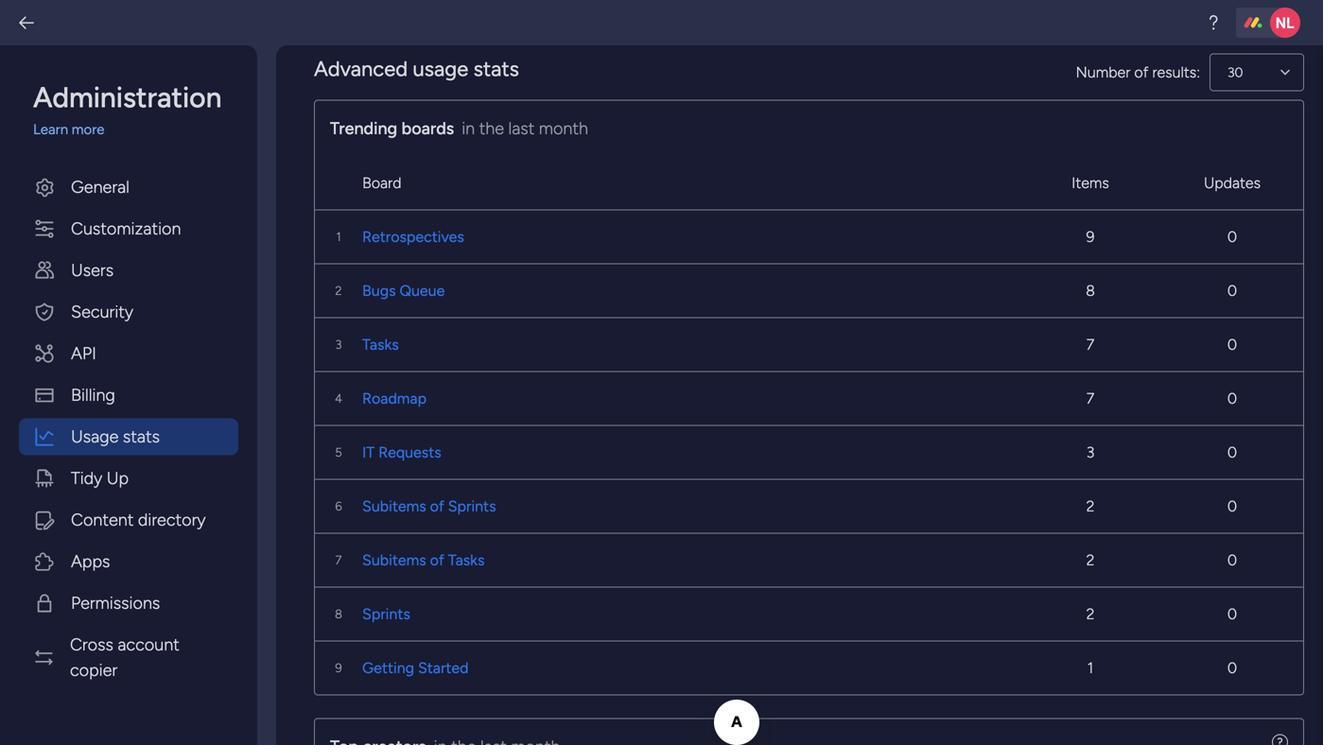 Task type: vqa. For each thing, say whether or not it's contained in the screenshot.
the bottommost v2 ellipsis image
no



Task type: locate. For each thing, give the bounding box(es) containing it.
subitems
[[362, 497, 426, 515], [362, 551, 426, 569]]

8
[[1086, 282, 1095, 300], [335, 606, 342, 622]]

3 0 from the top
[[1227, 336, 1237, 354]]

0 horizontal spatial 8
[[335, 606, 342, 622]]

1 horizontal spatial 9
[[1086, 228, 1095, 246]]

5 0 from the top
[[1227, 444, 1237, 462]]

security button
[[19, 294, 238, 331]]

2 0 from the top
[[1227, 282, 1237, 300]]

requests
[[378, 444, 441, 462]]

subitems down it requests
[[362, 497, 426, 515]]

customization
[[71, 218, 181, 239]]

stats right usage
[[473, 56, 519, 81]]

tasks down the subitems of sprints
[[448, 551, 485, 569]]

security
[[71, 302, 133, 322]]

9 left getting
[[335, 660, 342, 676]]

queue
[[400, 282, 445, 300]]

roadmap
[[362, 390, 427, 408]]

number of results:
[[1076, 63, 1200, 81]]

users
[[71, 260, 114, 280]]

1 vertical spatial 9
[[335, 660, 342, 676]]

6
[[335, 499, 342, 514]]

0 vertical spatial of
[[1134, 63, 1149, 81]]

directory
[[138, 510, 206, 530]]

0 vertical spatial sprints
[[448, 497, 496, 515]]

tidy up button
[[19, 460, 238, 497]]

general
[[71, 177, 129, 197]]

7
[[1086, 336, 1094, 354], [1086, 390, 1094, 408], [335, 553, 342, 568]]

learn more link
[[33, 119, 238, 140]]

administration
[[33, 80, 222, 114]]

permissions
[[71, 593, 160, 613]]

2 subitems from the top
[[362, 551, 426, 569]]

0 vertical spatial 1
[[336, 229, 341, 244]]

3
[[335, 337, 342, 352], [1086, 444, 1095, 462]]

usage stats
[[71, 427, 160, 447]]

9 down items
[[1086, 228, 1095, 246]]

sprints link
[[362, 603, 1020, 626]]

it
[[362, 444, 375, 462]]

api button
[[19, 335, 238, 372]]

1 vertical spatial 1
[[1087, 659, 1094, 677]]

items
[[1072, 174, 1109, 192]]

1 vertical spatial of
[[430, 497, 444, 515]]

subitems inside subitems of tasks link
[[362, 551, 426, 569]]

1 horizontal spatial tasks
[[448, 551, 485, 569]]

1 vertical spatial 8
[[335, 606, 342, 622]]

of
[[1134, 63, 1149, 81], [430, 497, 444, 515], [430, 551, 444, 569]]

1 vertical spatial stats
[[123, 427, 160, 447]]

0 for retrospectives
[[1227, 228, 1237, 246]]

1
[[336, 229, 341, 244], [1087, 659, 1094, 677]]

9 0 from the top
[[1227, 659, 1237, 677]]

bugs queue
[[362, 282, 445, 300]]

cross account copier
[[70, 635, 180, 680]]

customization button
[[19, 210, 238, 247]]

content directory
[[71, 510, 206, 530]]

0 vertical spatial subitems
[[362, 497, 426, 515]]

7 0 from the top
[[1227, 551, 1237, 569]]

2 for subitems of sprints
[[1086, 497, 1095, 515]]

subitems down the subitems of sprints
[[362, 551, 426, 569]]

users button
[[19, 252, 238, 289]]

2 vertical spatial of
[[430, 551, 444, 569]]

up
[[107, 468, 129, 488]]

bugs
[[362, 282, 396, 300]]

api
[[71, 343, 96, 364]]

8 0 from the top
[[1227, 605, 1237, 623]]

0 horizontal spatial sprints
[[362, 605, 410, 623]]

boards
[[402, 118, 454, 139]]

stats
[[473, 56, 519, 81], [123, 427, 160, 447]]

sprints up getting
[[362, 605, 410, 623]]

0 vertical spatial 8
[[1086, 282, 1095, 300]]

stats down the billing button
[[123, 427, 160, 447]]

cross account copier button
[[19, 627, 238, 689]]

7 for roadmap
[[1086, 390, 1094, 408]]

billing
[[71, 385, 115, 405]]

of up the subitems of tasks
[[430, 497, 444, 515]]

it requests link
[[362, 441, 1020, 464]]

2 for sprints
[[1086, 605, 1095, 623]]

1 0 from the top
[[1227, 228, 1237, 246]]

subitems of sprints link
[[362, 495, 1020, 518]]

2
[[335, 283, 342, 298], [1086, 497, 1095, 515], [1086, 551, 1095, 569], [1086, 605, 1095, 623]]

9
[[1086, 228, 1095, 246], [335, 660, 342, 676]]

apps button
[[19, 543, 238, 580]]

4 0 from the top
[[1227, 390, 1237, 408]]

0 vertical spatial 7
[[1086, 336, 1094, 354]]

apps
[[71, 551, 110, 572]]

0
[[1227, 228, 1237, 246], [1227, 282, 1237, 300], [1227, 336, 1237, 354], [1227, 390, 1237, 408], [1227, 444, 1237, 462], [1227, 497, 1237, 515], [1227, 551, 1237, 569], [1227, 605, 1237, 623], [1227, 659, 1237, 677]]

general button
[[19, 169, 238, 206]]

1 horizontal spatial 8
[[1086, 282, 1095, 300]]

content directory button
[[19, 502, 238, 539]]

of left results:
[[1134, 63, 1149, 81]]

content
[[71, 510, 134, 530]]

0 vertical spatial stats
[[473, 56, 519, 81]]

of down the subitems of sprints
[[430, 551, 444, 569]]

0 for it requests
[[1227, 444, 1237, 462]]

0 for roadmap
[[1227, 390, 1237, 408]]

0 vertical spatial tasks
[[362, 336, 399, 354]]

advanced usage stats
[[314, 56, 519, 81]]

tasks
[[362, 336, 399, 354], [448, 551, 485, 569]]

tidy up
[[71, 468, 129, 488]]

0 horizontal spatial stats
[[123, 427, 160, 447]]

roadmap link
[[362, 387, 1020, 410]]

6 0 from the top
[[1227, 497, 1237, 515]]

sprints up the subitems of tasks
[[448, 497, 496, 515]]

1 vertical spatial subitems
[[362, 551, 426, 569]]

0 vertical spatial 3
[[335, 337, 342, 352]]

subitems inside 'subitems of sprints' link
[[362, 497, 426, 515]]

1 subitems from the top
[[362, 497, 426, 515]]

in
[[462, 118, 475, 139]]

subitems for subitems of tasks
[[362, 551, 426, 569]]

1 vertical spatial 7
[[1086, 390, 1094, 408]]

1 vertical spatial tasks
[[448, 551, 485, 569]]

sprints
[[448, 497, 496, 515], [362, 605, 410, 623]]

0 vertical spatial 9
[[1086, 228, 1095, 246]]

1 horizontal spatial 3
[[1086, 444, 1095, 462]]

tasks down bugs
[[362, 336, 399, 354]]



Task type: describe. For each thing, give the bounding box(es) containing it.
last
[[508, 118, 535, 139]]

0 for subitems of tasks
[[1227, 551, 1237, 569]]

account
[[118, 635, 180, 655]]

bugs queue link
[[362, 279, 1020, 302]]

tasks link
[[362, 333, 1020, 356]]

1 horizontal spatial stats
[[473, 56, 519, 81]]

of for sprints
[[430, 497, 444, 515]]

retrospectives link
[[362, 226, 1020, 248]]

subitems for subitems of sprints
[[362, 497, 426, 515]]

copier
[[70, 660, 117, 680]]

1 vertical spatial 3
[[1086, 444, 1095, 462]]

0 horizontal spatial 3
[[335, 337, 342, 352]]

usage
[[413, 56, 468, 81]]

month
[[539, 118, 588, 139]]

0 horizontal spatial 9
[[335, 660, 342, 676]]

noah lott image
[[1270, 8, 1300, 38]]

0 for getting started
[[1227, 659, 1237, 677]]

2 for subitems of tasks
[[1086, 551, 1095, 569]]

started
[[418, 659, 469, 677]]

administration learn more
[[33, 80, 222, 138]]

0 for sprints
[[1227, 605, 1237, 623]]

trending
[[330, 118, 397, 139]]

2 vertical spatial 7
[[335, 553, 342, 568]]

help image
[[1204, 13, 1223, 32]]

1 vertical spatial sprints
[[362, 605, 410, 623]]

0 for subitems of sprints
[[1227, 497, 1237, 515]]

trending boards in the last month
[[330, 118, 588, 139]]

subitems of tasks link
[[362, 549, 1020, 572]]

30
[[1228, 64, 1243, 80]]

getting started link
[[362, 657, 1020, 680]]

5
[[335, 445, 342, 460]]

0 for tasks
[[1227, 336, 1237, 354]]

usage stats button
[[19, 418, 238, 455]]

billing button
[[19, 377, 238, 414]]

tidy
[[71, 468, 102, 488]]

4
[[335, 391, 342, 406]]

getting started
[[362, 659, 469, 677]]

board
[[362, 174, 401, 192]]

more
[[72, 121, 104, 138]]

subitems of sprints
[[362, 497, 496, 515]]

0 horizontal spatial tasks
[[362, 336, 399, 354]]

it requests
[[362, 444, 441, 462]]

0 for bugs queue
[[1227, 282, 1237, 300]]

updates
[[1204, 174, 1261, 192]]

of for tasks
[[430, 551, 444, 569]]

stats inside button
[[123, 427, 160, 447]]

1 horizontal spatial sprints
[[448, 497, 496, 515]]

subitems of tasks
[[362, 551, 485, 569]]

advanced
[[314, 56, 408, 81]]

back to workspace image
[[17, 13, 36, 32]]

number
[[1076, 63, 1131, 81]]

of for results:
[[1134, 63, 1149, 81]]

usage
[[71, 427, 119, 447]]

1 horizontal spatial 1
[[1087, 659, 1094, 677]]

permissions button
[[19, 585, 238, 622]]

learn
[[33, 121, 68, 138]]

7 for tasks
[[1086, 336, 1094, 354]]

cross
[[70, 635, 113, 655]]

results:
[[1152, 63, 1200, 81]]

the
[[479, 118, 504, 139]]

retrospectives
[[362, 228, 464, 246]]

0 horizontal spatial 1
[[336, 229, 341, 244]]

getting
[[362, 659, 414, 677]]



